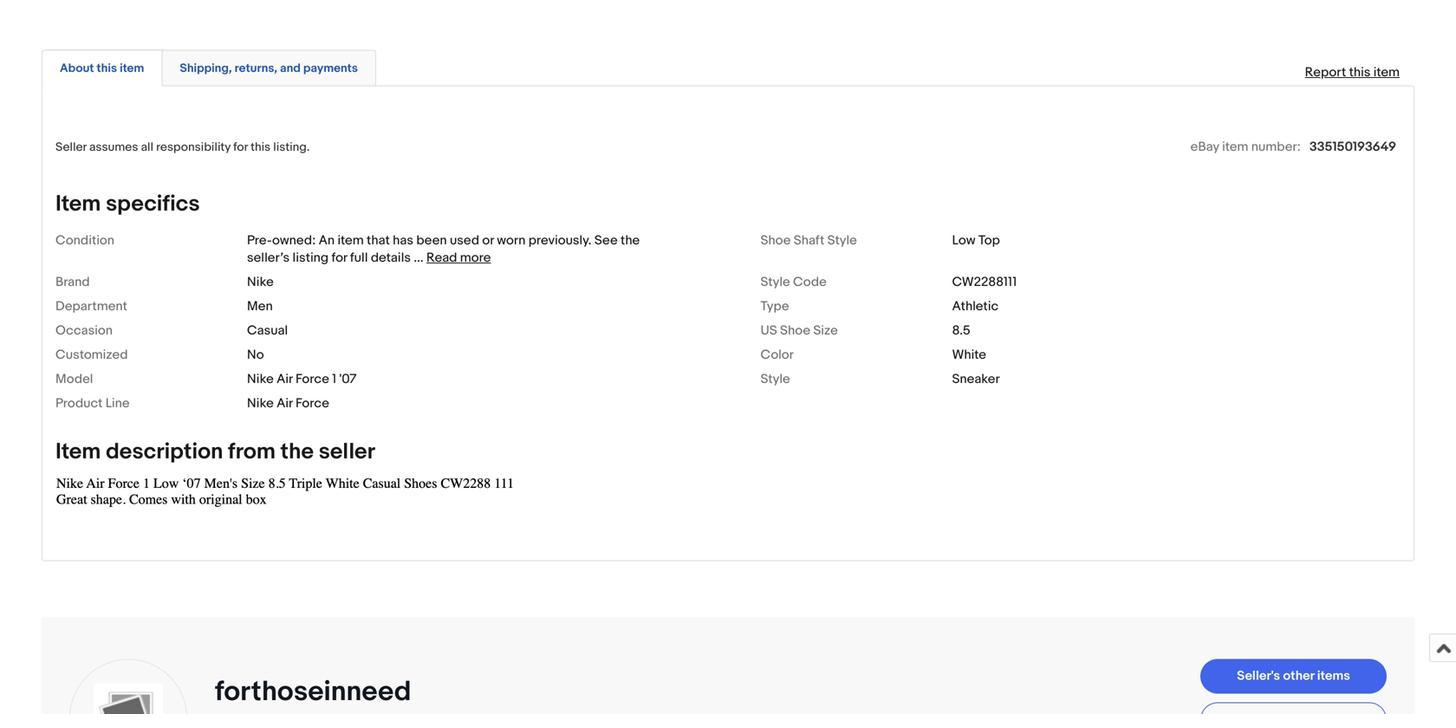 Task type: vqa. For each thing, say whether or not it's contained in the screenshot.


Task type: describe. For each thing, give the bounding box(es) containing it.
line
[[106, 396, 130, 411]]

top
[[979, 233, 1000, 249]]

occasion
[[55, 323, 113, 339]]

335150193649
[[1310, 139, 1396, 155]]

...
[[414, 250, 424, 266]]

item inside pre-owned: an item that has been used or worn previously. see the seller's listing for full details ...
[[338, 233, 364, 249]]

customized
[[55, 347, 128, 363]]

1 horizontal spatial this
[[251, 140, 271, 155]]

shoe shaft style
[[761, 233, 857, 249]]

used
[[450, 233, 479, 249]]

ebay
[[1191, 139, 1219, 155]]

tab list containing about this item
[[42, 46, 1415, 86]]

seller's
[[1237, 668, 1280, 684]]

specifics
[[106, 191, 200, 218]]

nike for nike air force
[[247, 396, 274, 411]]

model
[[55, 372, 93, 387]]

0 vertical spatial style
[[828, 233, 857, 249]]

number:
[[1251, 139, 1301, 155]]

responsibility
[[156, 140, 231, 155]]

report
[[1305, 65, 1346, 80]]

more
[[460, 250, 491, 266]]

about
[[60, 61, 94, 76]]

item for item description from the seller
[[55, 439, 101, 466]]

full
[[350, 250, 368, 266]]

about this item button
[[60, 60, 144, 77]]

or
[[482, 233, 494, 249]]

returns,
[[235, 61, 277, 76]]

shipping,
[[180, 61, 232, 76]]

size
[[813, 323, 838, 339]]

listing
[[293, 250, 329, 266]]

that
[[367, 233, 390, 249]]

condition
[[55, 233, 114, 249]]

seller
[[55, 140, 87, 155]]

department
[[55, 299, 127, 314]]

about this item
[[60, 61, 144, 76]]

other
[[1283, 668, 1315, 684]]

assumes
[[89, 140, 138, 155]]

the inside pre-owned: an item that has been used or worn previously. see the seller's listing for full details ...
[[621, 233, 640, 249]]

color
[[761, 347, 794, 363]]

report this item link
[[1296, 56, 1409, 89]]

style code
[[761, 275, 827, 290]]

seller's other items
[[1237, 668, 1350, 684]]

read
[[426, 250, 457, 266]]

for inside pre-owned: an item that has been used or worn previously. see the seller's listing for full details ...
[[332, 250, 347, 266]]

1
[[332, 372, 336, 387]]

listing.
[[273, 140, 310, 155]]

'07
[[339, 372, 357, 387]]

cw2288111
[[952, 275, 1017, 290]]

report this item
[[1305, 65, 1400, 80]]

nike for nike air force 1 '07
[[247, 372, 274, 387]]

us shoe size
[[761, 323, 838, 339]]

force for nike air force 1 '07
[[296, 372, 329, 387]]

shaft
[[794, 233, 825, 249]]

items
[[1317, 668, 1350, 684]]

item description from the seller
[[55, 439, 375, 466]]

8.5
[[952, 323, 971, 339]]

nike for nike
[[247, 275, 274, 290]]



Task type: locate. For each thing, give the bounding box(es) containing it.
casual
[[247, 323, 288, 339]]

1 vertical spatial the
[[281, 439, 314, 466]]

0 vertical spatial force
[[296, 372, 329, 387]]

description
[[106, 439, 223, 466]]

item right report
[[1374, 65, 1400, 80]]

seller
[[319, 439, 375, 466]]

1 horizontal spatial for
[[332, 250, 347, 266]]

shoe right 'us'
[[780, 323, 810, 339]]

and
[[280, 61, 301, 76]]

men
[[247, 299, 273, 314]]

2 vertical spatial style
[[761, 372, 790, 387]]

item for item specifics
[[55, 191, 101, 218]]

worn
[[497, 233, 526, 249]]

force left 1
[[296, 372, 329, 387]]

0 horizontal spatial this
[[97, 61, 117, 76]]

seller assumes all responsibility for this listing.
[[55, 140, 310, 155]]

this for report
[[1349, 65, 1371, 80]]

2 vertical spatial nike
[[247, 396, 274, 411]]

air for nike air force
[[277, 396, 293, 411]]

payments
[[303, 61, 358, 76]]

this right report
[[1349, 65, 1371, 80]]

pre-owned: an item that has been used or worn previously. see the seller's listing for full details ...
[[247, 233, 640, 266]]

air down the nike air force 1 '07
[[277, 396, 293, 411]]

item specifics
[[55, 191, 200, 218]]

previously.
[[529, 233, 592, 249]]

us
[[761, 323, 777, 339]]

seller's
[[247, 250, 290, 266]]

all
[[141, 140, 153, 155]]

forthoseinneed
[[215, 675, 411, 709]]

an
[[319, 233, 335, 249]]

shoe
[[761, 233, 791, 249], [780, 323, 810, 339]]

from
[[228, 439, 276, 466]]

for
[[233, 140, 248, 155], [332, 250, 347, 266]]

1 vertical spatial style
[[761, 275, 790, 290]]

see
[[595, 233, 618, 249]]

style for style code
[[761, 275, 790, 290]]

read more button
[[426, 250, 491, 266]]

1 vertical spatial nike
[[247, 372, 274, 387]]

athletic
[[952, 299, 999, 314]]

0 vertical spatial for
[[233, 140, 248, 155]]

pre-
[[247, 233, 272, 249]]

nike air force 1 '07
[[247, 372, 357, 387]]

the
[[621, 233, 640, 249], [281, 439, 314, 466]]

product line
[[55, 396, 130, 411]]

force
[[296, 372, 329, 387], [296, 396, 329, 411]]

item up condition
[[55, 191, 101, 218]]

nike air force
[[247, 396, 329, 411]]

0 vertical spatial shoe
[[761, 233, 791, 249]]

brand
[[55, 275, 90, 290]]

nike
[[247, 275, 274, 290], [247, 372, 274, 387], [247, 396, 274, 411]]

air
[[277, 372, 293, 387], [277, 396, 293, 411]]

0 vertical spatial the
[[621, 233, 640, 249]]

3 nike from the top
[[247, 396, 274, 411]]

1 vertical spatial item
[[55, 439, 101, 466]]

1 nike from the top
[[247, 275, 274, 290]]

tab list
[[42, 46, 1415, 86]]

1 vertical spatial force
[[296, 396, 329, 411]]

the right "see"
[[621, 233, 640, 249]]

1 vertical spatial shoe
[[780, 323, 810, 339]]

air for nike air force 1 '07
[[277, 372, 293, 387]]

0 vertical spatial air
[[277, 372, 293, 387]]

read more
[[426, 250, 491, 266]]

for left full
[[332, 250, 347, 266]]

1 vertical spatial for
[[332, 250, 347, 266]]

white
[[952, 347, 986, 363]]

has
[[393, 233, 413, 249]]

this inside button
[[97, 61, 117, 76]]

the right from
[[281, 439, 314, 466]]

code
[[793, 275, 827, 290]]

air up 'nike air force'
[[277, 372, 293, 387]]

been
[[416, 233, 447, 249]]

forthoseinneed image
[[94, 684, 163, 714]]

0 horizontal spatial the
[[281, 439, 314, 466]]

0 vertical spatial item
[[55, 191, 101, 218]]

low top
[[952, 233, 1000, 249]]

sneaker
[[952, 372, 1000, 387]]

1 air from the top
[[277, 372, 293, 387]]

no
[[247, 347, 264, 363]]

owned:
[[272, 233, 316, 249]]

item
[[120, 61, 144, 76], [1374, 65, 1400, 80], [1222, 139, 1249, 155], [338, 233, 364, 249]]

item up full
[[338, 233, 364, 249]]

style up type
[[761, 275, 790, 290]]

item down product on the left bottom of the page
[[55, 439, 101, 466]]

style right 'shaft'
[[828, 233, 857, 249]]

this left listing.
[[251, 140, 271, 155]]

product
[[55, 396, 103, 411]]

shipping, returns, and payments button
[[180, 60, 358, 77]]

style
[[828, 233, 857, 249], [761, 275, 790, 290], [761, 372, 790, 387]]

1 force from the top
[[296, 372, 329, 387]]

style down color
[[761, 372, 790, 387]]

this right about on the left
[[97, 61, 117, 76]]

this
[[97, 61, 117, 76], [1349, 65, 1371, 80], [251, 140, 271, 155]]

forthoseinneed link
[[215, 675, 418, 709]]

2 force from the top
[[296, 396, 329, 411]]

low
[[952, 233, 976, 249]]

2 nike from the top
[[247, 372, 274, 387]]

for right responsibility
[[233, 140, 248, 155]]

item right ebay
[[1222, 139, 1249, 155]]

this for about
[[97, 61, 117, 76]]

nike down the nike air force 1 '07
[[247, 396, 274, 411]]

shipping, returns, and payments
[[180, 61, 358, 76]]

details
[[371, 250, 411, 266]]

force down the nike air force 1 '07
[[296, 396, 329, 411]]

nike up men
[[247, 275, 274, 290]]

force for nike air force
[[296, 396, 329, 411]]

1 item from the top
[[55, 191, 101, 218]]

ebay item number: 335150193649
[[1191, 139, 1396, 155]]

seller's other items link
[[1201, 659, 1387, 694]]

0 vertical spatial nike
[[247, 275, 274, 290]]

item right about on the left
[[120, 61, 144, 76]]

style for style
[[761, 372, 790, 387]]

nike down no
[[247, 372, 274, 387]]

1 horizontal spatial the
[[621, 233, 640, 249]]

0 horizontal spatial for
[[233, 140, 248, 155]]

shoe left 'shaft'
[[761, 233, 791, 249]]

2 air from the top
[[277, 396, 293, 411]]

item
[[55, 191, 101, 218], [55, 439, 101, 466]]

2 horizontal spatial this
[[1349, 65, 1371, 80]]

item inside button
[[120, 61, 144, 76]]

2 item from the top
[[55, 439, 101, 466]]

type
[[761, 299, 789, 314]]

1 vertical spatial air
[[277, 396, 293, 411]]



